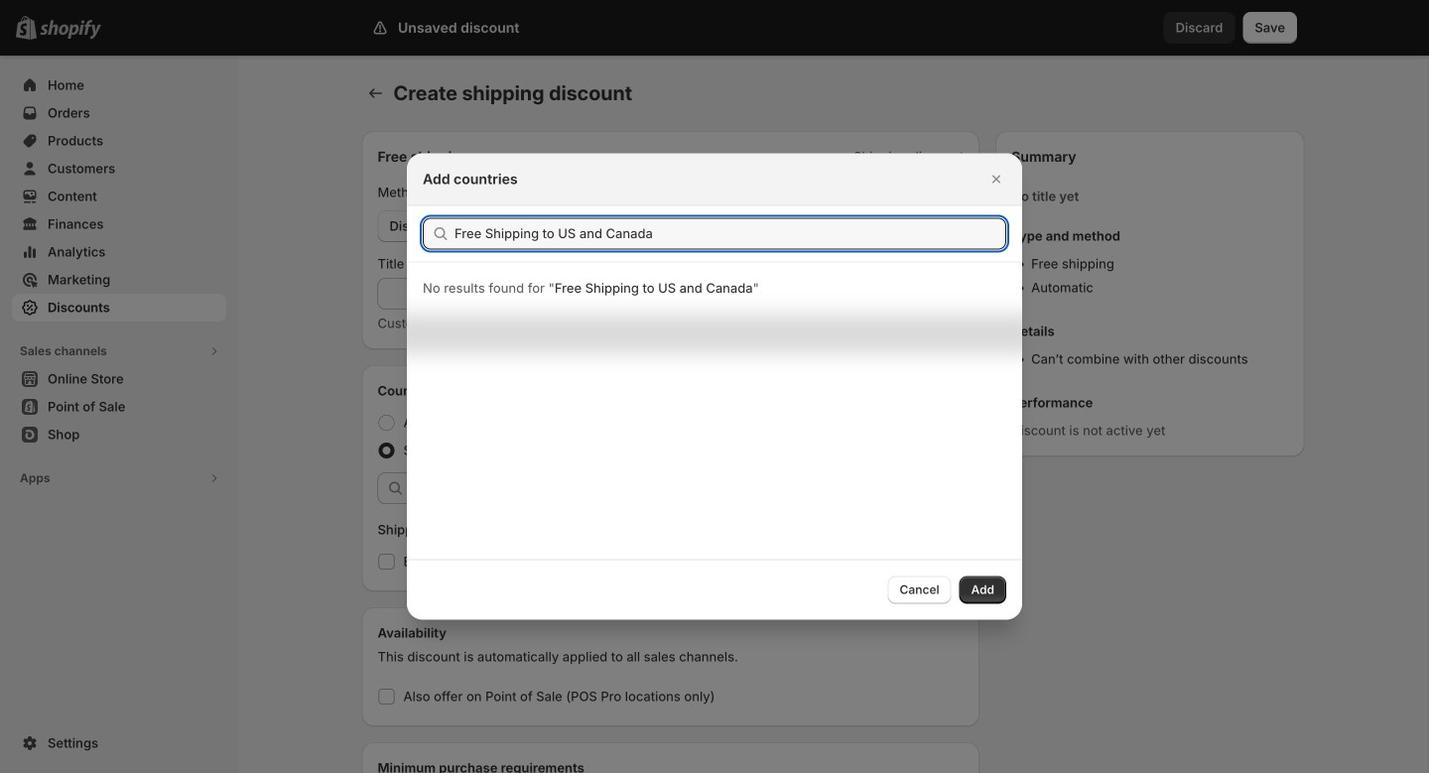 Task type: describe. For each thing, give the bounding box(es) containing it.
Search countries text field
[[455, 218, 1006, 250]]



Task type: vqa. For each thing, say whether or not it's contained in the screenshot.
shipping in the Cat Bed Requires shipping $50.00
no



Task type: locate. For each thing, give the bounding box(es) containing it.
shopify image
[[40, 20, 101, 39]]

dialog
[[0, 153, 1429, 620]]



